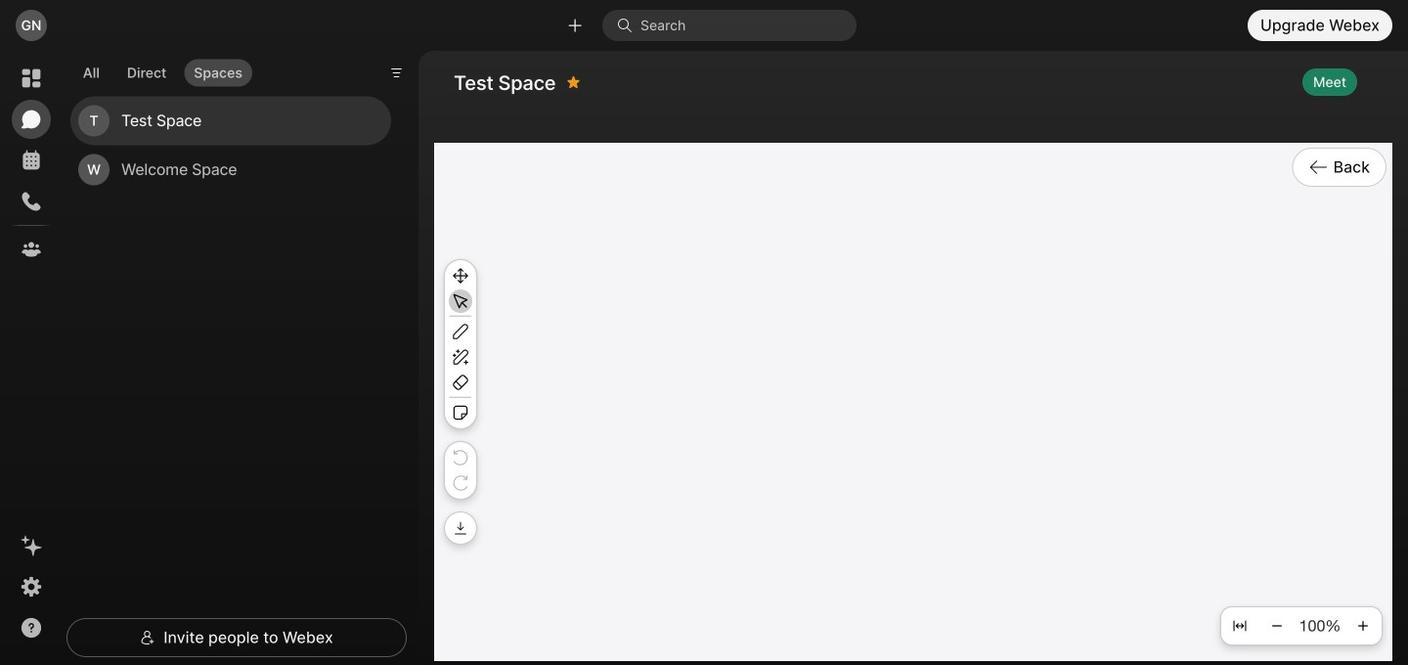 Task type: locate. For each thing, give the bounding box(es) containing it.
tab list
[[68, 47, 257, 92]]

webex tab list
[[12, 59, 51, 269]]

navigation
[[0, 51, 63, 665]]



Task type: vqa. For each thing, say whether or not it's contained in the screenshot.
second list item from the bottom
no



Task type: describe. For each thing, give the bounding box(es) containing it.
welcome space list item
[[70, 145, 391, 194]]

test space list item
[[70, 96, 391, 145]]



